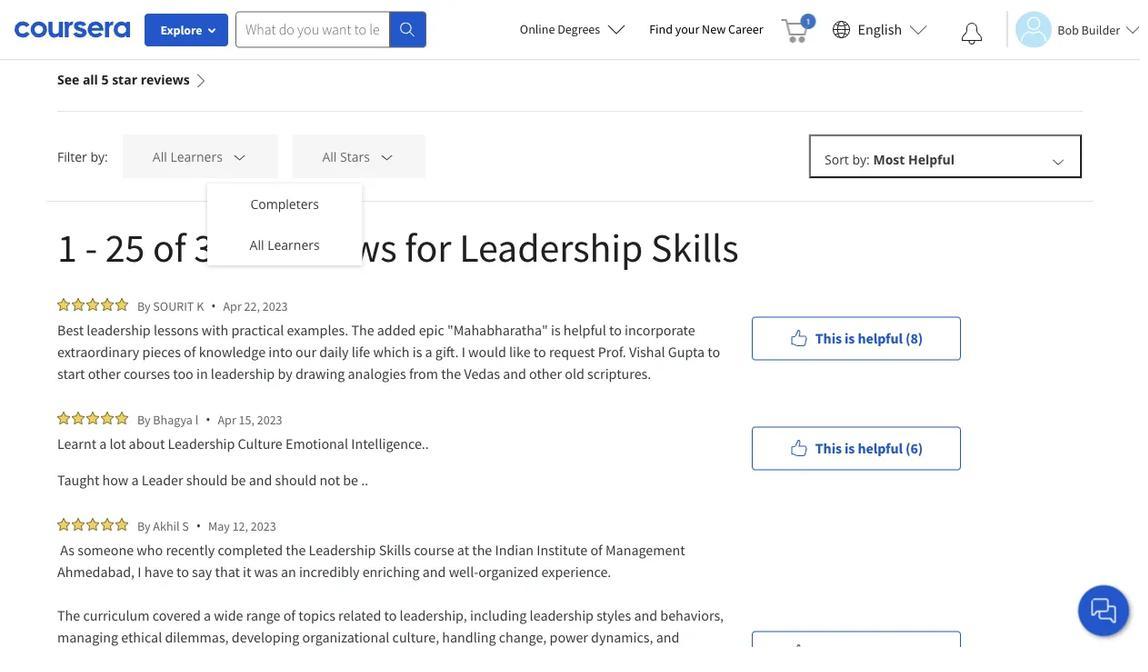 Task type: vqa. For each thing, say whether or not it's contained in the screenshot.
unlimited certificates image
no



Task type: describe. For each thing, give the bounding box(es) containing it.
all learners button
[[123, 135, 278, 178]]

k
[[197, 298, 204, 314]]

to right like
[[534, 343, 546, 361]]

vedas
[[464, 365, 500, 383]]

all learners inside all learners menu item
[[250, 236, 320, 254]]

• for with
[[211, 297, 216, 315]]

who
[[137, 541, 163, 559]]

topics
[[298, 607, 335, 625]]

handling
[[442, 628, 496, 647]]

1 horizontal spatial leadership
[[211, 365, 275, 383]]

of inside best leadership lessons with practical examples. the added epic "mahabharatha" is helpful to incorporate extraordinary pieces of knowledge into our daily life which is a gift. i would like to request prof. vishal gupta to start other courses too in leadership by drawing analogies from the vedas and other old scriptures.
[[184, 343, 196, 361]]

339
[[194, 222, 253, 272]]

coursera image
[[15, 15, 130, 44]]

s
[[182, 518, 189, 534]]

english
[[858, 20, 902, 39]]

related
[[338, 607, 381, 625]]

and inside best leadership lessons with practical examples. the added epic "mahabharatha" is helpful to incorporate extraordinary pieces of knowledge into our daily life which is a gift. i would like to request prof. vishal gupta to start other courses too in leadership by drawing analogies from the vedas and other old scriptures.
[[503, 365, 526, 383]]

daily
[[319, 343, 349, 361]]

request
[[549, 343, 595, 361]]

drawing
[[295, 365, 345, 383]]

management
[[606, 541, 685, 559]]

1 should from the left
[[186, 471, 228, 489]]

learners inside dropdown button
[[170, 148, 223, 165]]

22,
[[244, 298, 260, 314]]

bob builder
[[1058, 21, 1120, 38]]

helpful for this is helpful (6)
[[858, 440, 903, 458]]

and down the 'culture'
[[249, 471, 272, 489]]

at
[[457, 541, 469, 559]]

as
[[60, 541, 75, 559]]

all learners inside all learners dropdown button
[[153, 148, 223, 165]]

see
[[57, 71, 79, 88]]

by inside by bhagya l • apr 15, 2023
[[137, 411, 151, 428]]

..
[[361, 471, 368, 489]]

analogies
[[348, 365, 406, 383]]

your
[[675, 21, 700, 37]]

would
[[468, 343, 506, 361]]

reviews
[[141, 71, 190, 88]]

online degrees
[[520, 21, 600, 37]]

sourit
[[153, 298, 194, 314]]

this is helpful (6)
[[815, 440, 923, 458]]

for
[[405, 222, 451, 272]]

• for recently
[[196, 517, 201, 535]]

ahmedabad,
[[57, 563, 135, 581]]

learners inside menu item
[[268, 236, 320, 254]]

2023 for completed
[[251, 518, 276, 534]]

lot
[[110, 435, 126, 453]]

chat with us image
[[1089, 597, 1118, 626]]

learnt a lot about leadership culture emotional intelligence..
[[57, 435, 429, 453]]

old
[[565, 365, 585, 383]]

experience.
[[541, 563, 611, 581]]

bob
[[1058, 21, 1079, 38]]

someone
[[77, 541, 134, 559]]

apr for this is helpful (8)
[[223, 298, 242, 314]]

emotional
[[286, 435, 348, 453]]

into
[[268, 343, 293, 361]]

taught how a leader should be and should not be ..
[[57, 471, 368, 489]]

2 other from the left
[[529, 365, 562, 383]]

by for who
[[137, 518, 151, 534]]

and down course at the bottom
[[423, 563, 446, 581]]

indian
[[495, 541, 534, 559]]

0 vertical spatial skills
[[651, 222, 739, 272]]

recently
[[166, 541, 215, 559]]

a left lot
[[99, 435, 107, 453]]

developing
[[232, 628, 300, 647]]

1 horizontal spatial •
[[206, 411, 211, 428]]

-
[[85, 222, 97, 272]]

(8)
[[906, 330, 923, 348]]

culture,
[[392, 628, 439, 647]]

akhil
[[153, 518, 180, 534]]

What do you want to learn? text field
[[236, 11, 390, 48]]

1 be from the left
[[231, 471, 246, 489]]

2 horizontal spatial the
[[472, 541, 492, 559]]

find your new career
[[649, 21, 763, 37]]

degrees
[[558, 21, 600, 37]]

examples.
[[287, 321, 348, 339]]

with
[[202, 321, 228, 339]]

start
[[57, 365, 85, 383]]

wide
[[214, 607, 243, 625]]

all inside menu item
[[250, 236, 264, 254]]

find your new career link
[[640, 18, 772, 41]]

behaviors,
[[660, 607, 724, 625]]

of right 25
[[153, 222, 186, 272]]

completers
[[250, 196, 319, 213]]

builder
[[1082, 21, 1120, 38]]

dilemmas,
[[165, 628, 229, 647]]

pieces
[[142, 343, 181, 361]]

is left the (8)
[[845, 330, 855, 348]]

is left (6)
[[845, 440, 855, 458]]

to left 'say'
[[176, 563, 189, 581]]

it
[[243, 563, 251, 581]]

reviews
[[261, 222, 397, 272]]

explore button
[[145, 14, 228, 46]]

i inside as someone who recently completed the leadership skills course at the indian institute of management ahmedabad, i have to say that it was an incredibly enriching and well-organized experience. the curriculum covered a wide range of topics related to leadership, including leadership styles and behaviors, managing ethical dilemmas, developing organizational culture, handling change, power dynamics,
[[138, 563, 141, 581]]

2 horizontal spatial leadership
[[459, 222, 643, 272]]

dynamics,
[[591, 628, 653, 647]]

english button
[[825, 0, 935, 59]]

2023 inside by bhagya l • apr 15, 2023
[[257, 411, 282, 428]]

gift.
[[435, 343, 459, 361]]

course
[[414, 541, 454, 559]]

which
[[373, 343, 410, 361]]

1 - 25 of 339 reviews for leadership skills
[[57, 222, 739, 272]]

life
[[352, 343, 370, 361]]



Task type: locate. For each thing, give the bounding box(es) containing it.
curriculum
[[83, 607, 150, 625]]

skills up incorporate
[[651, 222, 739, 272]]

this is helpful (8) button
[[752, 317, 961, 361]]

2 should from the left
[[275, 471, 317, 489]]

the up managing
[[57, 607, 80, 625]]

say
[[192, 563, 212, 581]]

0 vertical spatial i
[[462, 343, 465, 361]]

1 horizontal spatial skills
[[651, 222, 739, 272]]

is
[[551, 321, 561, 339], [845, 330, 855, 348], [413, 343, 422, 361], [845, 440, 855, 458]]

leadership up extraordinary
[[87, 321, 151, 339]]

menu
[[207, 184, 362, 266]]

see all 5 star reviews button
[[57, 48, 208, 111]]

i
[[462, 343, 465, 361], [138, 563, 141, 581]]

1 vertical spatial i
[[138, 563, 141, 581]]

and right the styles
[[634, 607, 658, 625]]

how
[[102, 471, 129, 489]]

leadership inside as someone who recently completed the leadership skills course at the indian institute of management ahmedabad, i have to say that it was an incredibly enriching and well-organized experience. the curriculum covered a wide range of topics related to leadership, including leadership styles and behaviors, managing ethical dilemmas, developing organizational culture, handling change, power dynamics,
[[530, 607, 594, 625]]

2 by from the top
[[137, 411, 151, 428]]

0 horizontal spatial •
[[196, 517, 201, 535]]

1 vertical spatial this
[[815, 440, 842, 458]]

online
[[520, 21, 555, 37]]

2 horizontal spatial leadership
[[530, 607, 594, 625]]

12,
[[232, 518, 248, 534]]

to right gupta
[[708, 343, 720, 361]]

apr inside by bhagya l • apr 15, 2023
[[218, 411, 236, 428]]

• right s
[[196, 517, 201, 535]]

0 horizontal spatial leadership
[[87, 321, 151, 339]]

apr for this is helpful (6)
[[218, 411, 236, 428]]

be down the learnt a lot about leadership culture emotional intelligence..
[[231, 471, 246, 489]]

helpful for this is helpful (8)
[[858, 330, 903, 348]]

the down gift.
[[441, 365, 461, 383]]

helpful left the (8)
[[858, 330, 903, 348]]

leadership up power
[[530, 607, 594, 625]]

this is helpful (8)
[[815, 330, 923, 348]]

filled star image
[[57, 298, 70, 311], [86, 298, 99, 311], [115, 298, 128, 311], [57, 412, 70, 425], [72, 412, 85, 425], [86, 412, 99, 425], [101, 518, 114, 531], [115, 518, 128, 531]]

by:
[[90, 148, 108, 165]]

by for lessons
[[137, 298, 151, 314]]

skills
[[651, 222, 739, 272], [379, 541, 411, 559]]

0 vertical spatial by
[[137, 298, 151, 314]]

1 horizontal spatial all learners
[[250, 236, 320, 254]]

0 horizontal spatial be
[[231, 471, 246, 489]]

1 horizontal spatial should
[[275, 471, 317, 489]]

0 horizontal spatial i
[[138, 563, 141, 581]]

0 vertical spatial leadership
[[459, 222, 643, 272]]

skills up enriching
[[379, 541, 411, 559]]

by left sourit
[[137, 298, 151, 314]]

1 vertical spatial all
[[250, 236, 264, 254]]

completers menu item
[[207, 184, 362, 225]]

1 vertical spatial the
[[57, 607, 80, 625]]

leadership down knowledge
[[211, 365, 275, 383]]

culture
[[238, 435, 283, 453]]

of up too
[[184, 343, 196, 361]]

1 horizontal spatial leadership
[[309, 541, 376, 559]]

menu containing completers
[[207, 184, 362, 266]]

leadership,
[[400, 607, 467, 625]]

other down extraordinary
[[88, 365, 121, 383]]

1 horizontal spatial the
[[351, 321, 374, 339]]

1
[[57, 222, 77, 272]]

as someone who recently completed the leadership skills course at the indian institute of management ahmedabad, i have to say that it was an incredibly enriching and well-organized experience. the curriculum covered a wide range of topics related to leadership, including leadership styles and behaviors, managing ethical dilemmas, developing organizational culture, handling change, power dynamics, 
[[57, 541, 732, 647]]

0 vertical spatial the
[[351, 321, 374, 339]]

well-
[[449, 563, 478, 581]]

a right how
[[131, 471, 139, 489]]

gupta
[[668, 343, 705, 361]]

all down completers
[[250, 236, 264, 254]]

the inside best leadership lessons with practical examples. the added epic "mahabharatha" is helpful to incorporate extraordinary pieces of knowledge into our daily life which is a gift. i would like to request prof. vishal gupta to start other courses too in leadership by drawing analogies from the vedas and other old scriptures.
[[351, 321, 374, 339]]

enriching
[[363, 563, 420, 581]]

2 vertical spatial •
[[196, 517, 201, 535]]

by inside by sourit k • apr 22, 2023
[[137, 298, 151, 314]]

1 horizontal spatial other
[[529, 365, 562, 383]]

apr left "22,"
[[223, 298, 242, 314]]

from
[[409, 365, 438, 383]]

2023 for practical
[[263, 298, 288, 314]]

0 vertical spatial all
[[153, 148, 167, 165]]

is up the request
[[551, 321, 561, 339]]

1 vertical spatial apr
[[218, 411, 236, 428]]

1 chevron down image from the left
[[231, 149, 248, 165]]

helpful up the request
[[564, 321, 606, 339]]

vishal
[[629, 343, 665, 361]]

this left (6)
[[815, 440, 842, 458]]

1 by from the top
[[137, 298, 151, 314]]

best leadership lessons with practical examples. the added epic "mahabharatha" is helpful to incorporate extraordinary pieces of knowledge into our daily life which is a gift. i would like to request prof. vishal gupta to start other courses too in leadership by drawing analogies from the vedas and other old scriptures.
[[57, 321, 723, 383]]

show notifications image
[[961, 23, 983, 45]]

incredibly
[[299, 563, 360, 581]]

1 vertical spatial skills
[[379, 541, 411, 559]]

by
[[137, 298, 151, 314], [137, 411, 151, 428], [137, 518, 151, 534]]

filter by:
[[57, 148, 108, 165]]

by left akhil
[[137, 518, 151, 534]]

an
[[281, 563, 296, 581]]

was
[[254, 563, 278, 581]]

find
[[649, 21, 673, 37]]

2023 right 15, on the bottom
[[257, 411, 282, 428]]

0 horizontal spatial the
[[57, 607, 80, 625]]

5
[[101, 71, 109, 88]]

1 other from the left
[[88, 365, 121, 383]]

should right leader
[[186, 471, 228, 489]]

intelligence..
[[351, 435, 429, 453]]

this for this is helpful (6)
[[815, 440, 842, 458]]

2 vertical spatial by
[[137, 518, 151, 534]]

to up prof.
[[609, 321, 622, 339]]

0 horizontal spatial the
[[286, 541, 306, 559]]

bob builder button
[[1007, 11, 1140, 48]]

apr left 15, on the bottom
[[218, 411, 236, 428]]

leader
[[142, 471, 183, 489]]

leadership inside as someone who recently completed the leadership skills course at the indian institute of management ahmedabad, i have to say that it was an incredibly enriching and well-organized experience. the curriculum covered a wide range of topics related to leadership, including leadership styles and behaviors, managing ethical dilemmas, developing organizational culture, handling change, power dynamics,
[[309, 541, 376, 559]]

all inside dropdown button
[[153, 148, 167, 165]]

have
[[144, 563, 174, 581]]

2 vertical spatial leadership
[[530, 607, 594, 625]]

2023
[[263, 298, 288, 314], [257, 411, 282, 428], [251, 518, 276, 534]]

the inside as someone who recently completed the leadership skills course at the indian institute of management ahmedabad, i have to say that it was an incredibly enriching and well-organized experience. the curriculum covered a wide range of topics related to leadership, including leadership styles and behaviors, managing ethical dilemmas, developing organizational culture, handling change, power dynamics,
[[57, 607, 80, 625]]

1 vertical spatial leadership
[[211, 365, 275, 383]]

explore
[[160, 22, 202, 38]]

is up from
[[413, 343, 422, 361]]

extraordinary
[[57, 343, 139, 361]]

of
[[153, 222, 186, 272], [184, 343, 196, 361], [591, 541, 603, 559], [283, 607, 296, 625]]

helpful left (6)
[[858, 440, 903, 458]]

1 horizontal spatial i
[[462, 343, 465, 361]]

1 this from the top
[[815, 330, 842, 348]]

1 vertical spatial by
[[137, 411, 151, 428]]

may
[[208, 518, 230, 534]]

1 vertical spatial •
[[206, 411, 211, 428]]

by inside by akhil s • may 12, 2023
[[137, 518, 151, 534]]

skills inside as someone who recently completed the leadership skills course at the indian institute of management ahmedabad, i have to say that it was an incredibly enriching and well-organized experience. the curriculum covered a wide range of topics related to leadership, including leadership styles and behaviors, managing ethical dilemmas, developing organizational culture, handling change, power dynamics,
[[379, 541, 411, 559]]

should left the not
[[275, 471, 317, 489]]

0 horizontal spatial all learners
[[153, 148, 223, 165]]

practical
[[231, 321, 284, 339]]

change,
[[499, 628, 547, 647]]

0 vertical spatial •
[[211, 297, 216, 315]]

filled star image
[[72, 298, 85, 311], [101, 298, 114, 311], [101, 412, 114, 425], [115, 412, 128, 425], [57, 518, 70, 531], [72, 518, 85, 531], [86, 518, 99, 531]]

our
[[296, 343, 316, 361]]

of right range in the bottom of the page
[[283, 607, 296, 625]]

i right gift.
[[462, 343, 465, 361]]

3 by from the top
[[137, 518, 151, 534]]

styles
[[597, 607, 631, 625]]

2 chevron down image from the left
[[379, 149, 395, 165]]

courses
[[124, 365, 170, 383]]

the
[[351, 321, 374, 339], [57, 607, 80, 625]]

0 vertical spatial apr
[[223, 298, 242, 314]]

a left gift.
[[425, 343, 433, 361]]

a inside best leadership lessons with practical examples. the added epic "mahabharatha" is helpful to incorporate extraordinary pieces of knowledge into our daily life which is a gift. i would like to request prof. vishal gupta to start other courses too in leadership by drawing analogies from the vedas and other old scriptures.
[[425, 343, 433, 361]]

by
[[278, 365, 293, 383]]

1 horizontal spatial learners
[[268, 236, 320, 254]]

including
[[470, 607, 527, 625]]

a
[[425, 343, 433, 361], [99, 435, 107, 453], [131, 471, 139, 489], [204, 607, 211, 625]]

in
[[196, 365, 208, 383]]

knowledge
[[199, 343, 266, 361]]

this for this is helpful (8)
[[815, 330, 842, 348]]

0 horizontal spatial leadership
[[168, 435, 235, 453]]

other left old on the bottom of the page
[[529, 365, 562, 383]]

range
[[246, 607, 281, 625]]

2023 inside by akhil s • may 12, 2023
[[251, 518, 276, 534]]

2 horizontal spatial •
[[211, 297, 216, 315]]

learners down reviews on the left of page
[[170, 148, 223, 165]]

all right by:
[[153, 148, 167, 165]]

2023 right 12, at the bottom
[[251, 518, 276, 534]]

all learners down completers menu item
[[250, 236, 320, 254]]

all learners down reviews on the left of page
[[153, 148, 223, 165]]

shopping cart: 1 item image
[[782, 14, 816, 43]]

0 horizontal spatial chevron down image
[[231, 149, 248, 165]]

2023 right "22,"
[[263, 298, 288, 314]]

the up the life at the left of page
[[351, 321, 374, 339]]

filter
[[57, 148, 87, 165]]

by akhil s • may 12, 2023
[[137, 517, 276, 535]]

chevron down image
[[231, 149, 248, 165], [379, 149, 395, 165]]

to right related
[[384, 607, 397, 625]]

1 vertical spatial learners
[[268, 236, 320, 254]]

be left ..
[[343, 471, 358, 489]]

power
[[550, 628, 588, 647]]

None search field
[[236, 11, 426, 48]]

1 horizontal spatial chevron down image
[[379, 149, 395, 165]]

a inside as someone who recently completed the leadership skills course at the indian institute of management ahmedabad, i have to say that it was an incredibly enriching and well-organized experience. the curriculum covered a wide range of topics related to leadership, including leadership styles and behaviors, managing ethical dilemmas, developing organizational culture, handling change, power dynamics,
[[204, 607, 211, 625]]

prof.
[[598, 343, 626, 361]]

this left the (8)
[[815, 330, 842, 348]]

bhagya
[[153, 411, 193, 428]]

25
[[105, 222, 145, 272]]

online degrees button
[[505, 9, 640, 49]]

all
[[83, 71, 98, 88]]

1 horizontal spatial be
[[343, 471, 358, 489]]

0 vertical spatial leadership
[[87, 321, 151, 339]]

2 vertical spatial leadership
[[309, 541, 376, 559]]

2023 inside by sourit k • apr 22, 2023
[[263, 298, 288, 314]]

0 horizontal spatial learners
[[170, 148, 223, 165]]

0 vertical spatial learners
[[170, 148, 223, 165]]

and down like
[[503, 365, 526, 383]]

a left wide
[[204, 607, 211, 625]]

career
[[728, 21, 763, 37]]

the right at
[[472, 541, 492, 559]]

the inside best leadership lessons with practical examples. the added epic "mahabharatha" is helpful to incorporate extraordinary pieces of knowledge into our daily life which is a gift. i would like to request prof. vishal gupta to start other courses too in leadership by drawing analogies from the vedas and other old scriptures.
[[441, 365, 461, 383]]

learners down completers menu item
[[268, 236, 320, 254]]

apr inside by sourit k • apr 22, 2023
[[223, 298, 242, 314]]

helpful inside best leadership lessons with practical examples. the added epic "mahabharatha" is helpful to incorporate extraordinary pieces of knowledge into our daily life which is a gift. i would like to request prof. vishal gupta to start other courses too in leadership by drawing analogies from the vedas and other old scriptures.
[[564, 321, 606, 339]]

other
[[88, 365, 121, 383], [529, 365, 562, 383]]

1 vertical spatial 2023
[[257, 411, 282, 428]]

see all 5 star reviews
[[57, 71, 190, 88]]

by bhagya l • apr 15, 2023
[[137, 411, 282, 428]]

0 horizontal spatial should
[[186, 471, 228, 489]]

0 vertical spatial this
[[815, 330, 842, 348]]

1 vertical spatial all learners
[[250, 236, 320, 254]]

i left have
[[138, 563, 141, 581]]

added
[[377, 321, 416, 339]]

chevron down image inside all learners dropdown button
[[231, 149, 248, 165]]

best
[[57, 321, 84, 339]]

0 horizontal spatial all
[[153, 148, 167, 165]]

the up an
[[286, 541, 306, 559]]

of up experience.
[[591, 541, 603, 559]]

all
[[153, 148, 167, 165], [250, 236, 264, 254]]

lessons
[[154, 321, 199, 339]]

this
[[815, 330, 842, 348], [815, 440, 842, 458]]

too
[[173, 365, 193, 383]]

0 vertical spatial 2023
[[263, 298, 288, 314]]

• right the l
[[206, 411, 211, 428]]

new
[[702, 21, 726, 37]]

2 vertical spatial 2023
[[251, 518, 276, 534]]

• right k
[[211, 297, 216, 315]]

1 vertical spatial leadership
[[168, 435, 235, 453]]

0 vertical spatial all learners
[[153, 148, 223, 165]]

0 horizontal spatial skills
[[379, 541, 411, 559]]

1 horizontal spatial all
[[250, 236, 264, 254]]

organized
[[478, 563, 539, 581]]

chevron down image
[[1050, 153, 1067, 169]]

not
[[320, 471, 340, 489]]

i inside best leadership lessons with practical examples. the added epic "mahabharatha" is helpful to incorporate extraordinary pieces of knowledge into our daily life which is a gift. i would like to request prof. vishal gupta to start other courses too in leadership by drawing analogies from the vedas and other old scriptures.
[[462, 343, 465, 361]]

2 this from the top
[[815, 440, 842, 458]]

organizational
[[302, 628, 390, 647]]

star
[[112, 71, 137, 88]]

about
[[129, 435, 165, 453]]

helpful
[[564, 321, 606, 339], [858, 330, 903, 348], [858, 440, 903, 458]]

by up "about"
[[137, 411, 151, 428]]

0 horizontal spatial other
[[88, 365, 121, 383]]

this is helpful (6) button
[[752, 427, 961, 471]]

epic
[[419, 321, 444, 339]]

2 be from the left
[[343, 471, 358, 489]]

1 horizontal spatial the
[[441, 365, 461, 383]]

all learners menu item
[[207, 225, 362, 266]]



